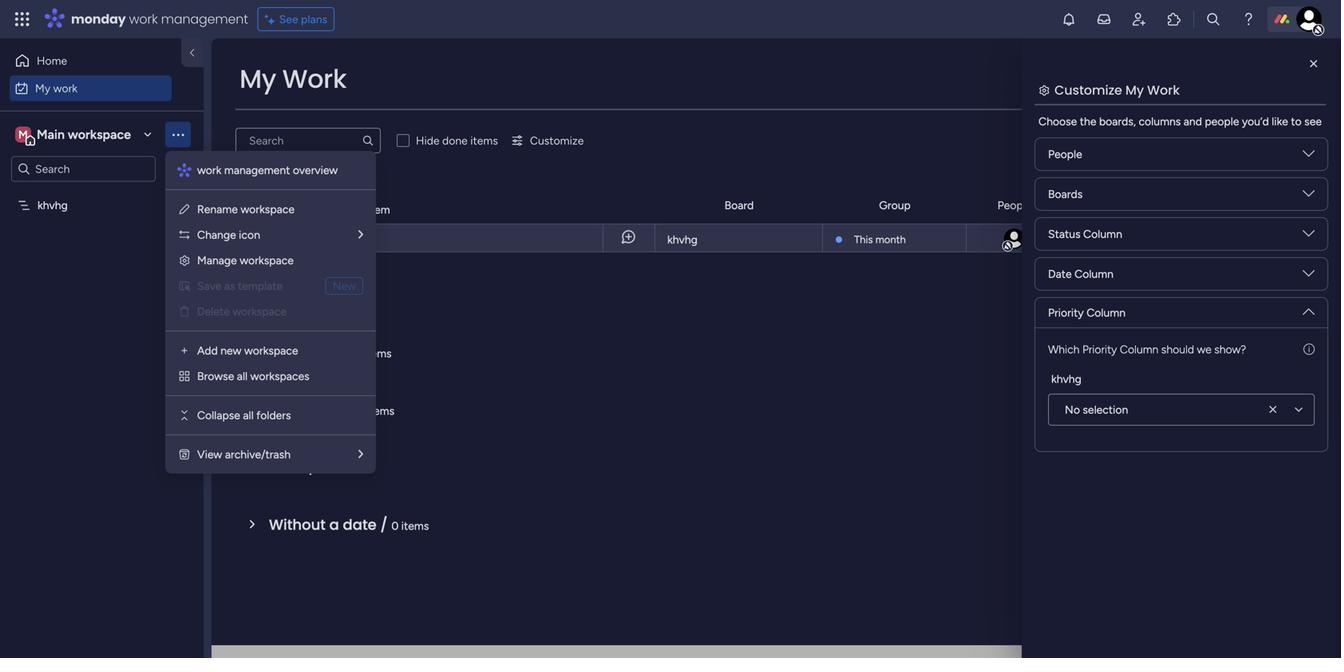 Task type: vqa. For each thing, say whether or not it's contained in the screenshot.
Every on the right of page
no



Task type: describe. For each thing, give the bounding box(es) containing it.
add
[[197, 344, 218, 357]]

inbox image
[[1096, 11, 1112, 27]]

m
[[18, 128, 28, 141]]

management inside menu
[[224, 163, 290, 177]]

dapulse dropdown down arrow image for date
[[1303, 268, 1315, 285]]

boards
[[1049, 187, 1083, 201]]

this week / 0 items
[[269, 342, 392, 363]]

past
[[269, 198, 300, 219]]

main
[[37, 127, 65, 142]]

khvhg group
[[1049, 371, 1315, 426]]

workspaces
[[250, 369, 310, 383]]

delete workspace image
[[178, 305, 191, 318]]

0 inside this week / 0 items
[[354, 347, 361, 360]]

/ down this week / 0 items
[[346, 400, 353, 420]]

template
[[238, 279, 283, 293]]

workspace selection element
[[15, 125, 133, 146]]

items inside today / 0 items
[[339, 289, 367, 303]]

manage workspace
[[197, 254, 294, 267]]

dapulse dropdown down arrow image for priority
[[1303, 299, 1315, 317]]

work management overview
[[197, 163, 338, 177]]

to
[[1291, 115, 1302, 128]]

should
[[1162, 343, 1195, 356]]

view archive/trash image
[[178, 448, 191, 461]]

my work button
[[10, 75, 172, 101]]

apps image
[[1167, 11, 1183, 27]]

workspace options image
[[170, 126, 186, 142]]

status for status
[[1214, 198, 1247, 212]]

done
[[442, 134, 468, 147]]

rename workspace image
[[178, 203, 191, 216]]

week for next
[[305, 400, 342, 420]]

add new workspace image
[[178, 344, 191, 357]]

workspace for rename workspace
[[241, 202, 295, 216]]

khvhg heading
[[1052, 371, 1082, 387]]

/ up next week / 0 items
[[343, 342, 350, 363]]

without a date / 0 items
[[269, 515, 429, 535]]

khvhg inside "list box"
[[38, 198, 68, 212]]

delete
[[197, 305, 230, 318]]

as
[[224, 279, 235, 293]]

dapulse dropdown down arrow image for status
[[1303, 228, 1315, 246]]

main workspace
[[37, 127, 131, 142]]

all for collapse
[[243, 408, 254, 422]]

project
[[260, 232, 296, 245]]

2 dapulse dropdown down arrow image from the top
[[1303, 188, 1315, 206]]

my work
[[35, 81, 78, 95]]

later
[[269, 457, 305, 478]]

0 horizontal spatial work
[[282, 61, 347, 97]]

khvhg list box
[[0, 188, 204, 434]]

collapse
[[197, 408, 240, 422]]

all for browse
[[237, 369, 248, 383]]

see
[[279, 12, 298, 26]]

without
[[269, 515, 326, 535]]

status for status column
[[1049, 227, 1081, 241]]

/ right 'later'
[[309, 457, 316, 478]]

choose the boards, columns and people you'd like to see
[[1039, 115, 1322, 128]]

group
[[879, 198, 911, 212]]

archive/trash
[[225, 448, 291, 461]]

15,
[[1111, 232, 1124, 244]]

0 inside today / 0 items
[[329, 289, 336, 303]]

gary orlando image inside main content
[[1003, 227, 1027, 251]]

rename
[[197, 202, 238, 216]]

today
[[269, 285, 314, 305]]

service icon image
[[178, 279, 191, 292]]

list arrow image
[[359, 448, 363, 460]]

notifications image
[[1061, 11, 1077, 27]]

nov 15, 09:00 am
[[1089, 232, 1173, 244]]

none search field inside main content
[[236, 128, 381, 153]]

Search in workspace field
[[34, 160, 133, 178]]

later / 0 items
[[269, 457, 357, 478]]

project 1
[[260, 232, 303, 245]]

we
[[1197, 343, 1212, 356]]

items inside this week / 0 items
[[364, 347, 392, 360]]

search everything image
[[1206, 11, 1222, 27]]

date
[[343, 515, 377, 535]]

main content containing past dates /
[[212, 38, 1342, 658]]

customize for customize
[[530, 134, 584, 147]]

board
[[725, 198, 754, 212]]

like
[[1272, 115, 1289, 128]]

manage
[[197, 254, 237, 267]]

folders
[[256, 408, 291, 422]]

khvhg link
[[665, 224, 813, 253]]

change
[[197, 228, 236, 242]]

manage workspace image
[[178, 254, 191, 267]]

workspace for manage workspace
[[240, 254, 294, 267]]

customize for customize my work
[[1055, 81, 1123, 99]]

1 vertical spatial 1
[[298, 232, 303, 245]]

week for this
[[302, 342, 339, 363]]

v2 overdue deadline image
[[1068, 230, 1081, 246]]

view
[[197, 448, 222, 461]]

status column
[[1049, 227, 1123, 241]]

icon
[[239, 228, 260, 242]]

date for date
[[1107, 198, 1131, 212]]

you'd
[[1242, 115, 1269, 128]]

workspace image
[[15, 126, 31, 143]]

0 horizontal spatial people
[[998, 198, 1032, 212]]

new
[[333, 279, 356, 293]]

a
[[330, 515, 339, 535]]

work inside main content
[[1148, 81, 1180, 99]]

column for date column
[[1075, 267, 1114, 281]]

menu containing work management overview
[[165, 151, 376, 474]]

overview
[[293, 163, 338, 177]]

0 vertical spatial priority
[[1049, 306, 1084, 319]]

which
[[1049, 343, 1080, 356]]

customize button
[[505, 128, 590, 153]]

collapse all folders
[[197, 408, 291, 422]]

items inside next week / 0 items
[[367, 404, 395, 418]]

khvhg for khvhg group
[[1052, 372, 1082, 386]]

items inside the without a date / 0 items
[[402, 519, 429, 533]]



Task type: locate. For each thing, give the bounding box(es) containing it.
plans
[[301, 12, 328, 26]]

gary orlando image right help image
[[1297, 6, 1322, 32]]

workspace up search in workspace field
[[68, 127, 131, 142]]

date up 15,
[[1107, 198, 1131, 212]]

workspace up project
[[241, 202, 295, 216]]

items inside later / 0 items
[[330, 462, 357, 475]]

people down choose
[[1049, 147, 1083, 161]]

1 horizontal spatial khvhg
[[668, 233, 698, 246]]

items
[[471, 134, 498, 147], [339, 289, 367, 303], [364, 347, 392, 360], [367, 404, 395, 418], [330, 462, 357, 475], [402, 519, 429, 533]]

menu item
[[178, 276, 363, 295]]

0 vertical spatial gary orlando image
[[1297, 6, 1322, 32]]

1 vertical spatial date
[[1049, 267, 1072, 281]]

0 horizontal spatial 1
[[298, 232, 303, 245]]

management
[[161, 10, 248, 28], [224, 163, 290, 177]]

work for monday
[[129, 10, 158, 28]]

work inside button
[[53, 81, 78, 95]]

0 inside next week / 0 items
[[357, 404, 364, 418]]

monday
[[71, 10, 126, 28]]

workspace down 'template'
[[233, 305, 287, 318]]

week right next
[[305, 400, 342, 420]]

work inside menu
[[197, 163, 222, 177]]

home button
[[10, 48, 172, 73]]

my inside main content
[[1126, 81, 1144, 99]]

2 horizontal spatial work
[[197, 163, 222, 177]]

my for my work
[[35, 81, 50, 95]]

delete workspace menu item
[[178, 302, 363, 321]]

boards,
[[1100, 115, 1136, 128]]

work up rename
[[197, 163, 222, 177]]

items up next week / 0 items
[[364, 347, 392, 360]]

menu item containing save as template
[[178, 276, 363, 295]]

0
[[329, 289, 336, 303], [354, 347, 361, 360], [357, 404, 364, 418], [320, 462, 327, 475], [392, 519, 399, 533]]

work
[[129, 10, 158, 28], [53, 81, 78, 95], [197, 163, 222, 177]]

gary orlando image left v2 overdue deadline 'icon'
[[1003, 227, 1027, 251]]

1 vertical spatial people
[[998, 198, 1032, 212]]

next week / 0 items
[[269, 400, 395, 420]]

1 horizontal spatial gary orlando image
[[1297, 6, 1322, 32]]

3 dapulse dropdown down arrow image from the top
[[1303, 228, 1315, 246]]

0 vertical spatial customize
[[1055, 81, 1123, 99]]

past dates / 1 item
[[269, 198, 390, 219]]

dapulse dropdown down arrow image
[[1303, 148, 1315, 166], [1303, 188, 1315, 206], [1303, 228, 1315, 246], [1303, 268, 1315, 285], [1303, 299, 1315, 317]]

1 vertical spatial customize
[[530, 134, 584, 147]]

browse all workspaces
[[197, 369, 310, 383]]

save as template
[[197, 279, 283, 293]]

columns
[[1139, 115, 1181, 128]]

column
[[1084, 227, 1123, 241], [1075, 267, 1114, 281], [1087, 306, 1126, 319], [1120, 343, 1159, 356]]

this for week
[[269, 342, 298, 363]]

the
[[1080, 115, 1097, 128]]

no
[[1065, 403, 1080, 416]]

all left folders
[[243, 408, 254, 422]]

items up this week / 0 items
[[339, 289, 367, 303]]

2 horizontal spatial khvhg
[[1052, 372, 1082, 386]]

0 vertical spatial management
[[161, 10, 248, 28]]

customize my work
[[1055, 81, 1180, 99]]

month
[[876, 233, 906, 246]]

column for status column
[[1084, 227, 1123, 241]]

workspace down project
[[240, 254, 294, 267]]

0 vertical spatial date
[[1107, 198, 1131, 212]]

0 vertical spatial 1
[[360, 203, 365, 216]]

column right v2 overdue deadline 'icon'
[[1084, 227, 1123, 241]]

workspace inside "element"
[[68, 127, 131, 142]]

items right 'later'
[[330, 462, 357, 475]]

1 vertical spatial week
[[305, 400, 342, 420]]

1 vertical spatial all
[[243, 408, 254, 422]]

0 inside the without a date / 0 items
[[392, 519, 399, 533]]

customize inside button
[[530, 134, 584, 147]]

select product image
[[14, 11, 30, 27]]

1 left item
[[360, 203, 365, 216]]

priority right which
[[1083, 343, 1118, 356]]

1 dapulse dropdown down arrow image from the top
[[1303, 148, 1315, 166]]

dates
[[304, 198, 346, 219]]

menu item inside menu
[[178, 276, 363, 295]]

09:00
[[1126, 232, 1155, 244]]

0 vertical spatial khvhg
[[38, 198, 68, 212]]

1 vertical spatial gary orlando image
[[1003, 227, 1027, 251]]

this for month
[[854, 233, 873, 246]]

2 vertical spatial khvhg
[[1052, 372, 1082, 386]]

column for priority column
[[1087, 306, 1126, 319]]

my for my work
[[240, 61, 276, 97]]

column down nov
[[1075, 267, 1114, 281]]

1 horizontal spatial my
[[240, 61, 276, 97]]

work right monday
[[129, 10, 158, 28]]

view archive/trash
[[197, 448, 291, 461]]

1 vertical spatial management
[[224, 163, 290, 177]]

1 horizontal spatial status
[[1214, 198, 1247, 212]]

0 inside later / 0 items
[[320, 462, 327, 475]]

work up columns
[[1148, 81, 1180, 99]]

work down home
[[53, 81, 78, 95]]

0 right 'later'
[[320, 462, 327, 475]]

0 horizontal spatial khvhg
[[38, 198, 68, 212]]

1 vertical spatial priority
[[1083, 343, 1118, 356]]

1 horizontal spatial customize
[[1055, 81, 1123, 99]]

priority column
[[1049, 306, 1126, 319]]

items down this week / 0 items
[[367, 404, 395, 418]]

/ left new
[[318, 285, 325, 305]]

nov
[[1089, 232, 1109, 244]]

monday work management
[[71, 10, 248, 28]]

/
[[349, 198, 357, 219], [318, 285, 325, 305], [343, 342, 350, 363], [346, 400, 353, 420], [309, 457, 316, 478], [380, 515, 388, 535]]

hide done items
[[416, 134, 498, 147]]

my work
[[240, 61, 347, 97]]

0 vertical spatial status
[[1214, 198, 1247, 212]]

see
[[1305, 115, 1322, 128]]

am
[[1157, 232, 1173, 244]]

khvhg inside group
[[1052, 372, 1082, 386]]

help image
[[1241, 11, 1257, 27]]

0 vertical spatial people
[[1049, 147, 1083, 161]]

menu
[[165, 151, 376, 474]]

workspace
[[68, 127, 131, 142], [241, 202, 295, 216], [240, 254, 294, 267], [233, 305, 287, 318], [244, 344, 298, 357]]

5 dapulse dropdown down arrow image from the top
[[1303, 299, 1315, 317]]

priority
[[1049, 306, 1084, 319], [1083, 343, 1118, 356]]

0 horizontal spatial status
[[1049, 227, 1081, 241]]

items right date
[[402, 519, 429, 533]]

change icon
[[197, 228, 260, 242]]

week up workspaces at the left bottom
[[302, 342, 339, 363]]

/ right date
[[380, 515, 388, 535]]

work down plans
[[282, 61, 347, 97]]

workspace up workspaces at the left bottom
[[244, 344, 298, 357]]

choose
[[1039, 115, 1078, 128]]

1 horizontal spatial work
[[129, 10, 158, 28]]

date for date column
[[1049, 267, 1072, 281]]

priority up which
[[1049, 306, 1084, 319]]

add new workspace
[[197, 344, 298, 357]]

see plans button
[[258, 7, 335, 31]]

main content
[[212, 38, 1342, 658]]

gary orlando image
[[1297, 6, 1322, 32], [1003, 227, 1027, 251]]

items right done
[[471, 134, 498, 147]]

home
[[37, 54, 67, 67]]

2 horizontal spatial my
[[1126, 81, 1144, 99]]

delete workspace
[[197, 305, 287, 318]]

khvhg for khvhg link
[[668, 233, 698, 246]]

this month
[[854, 233, 906, 246]]

None search field
[[236, 128, 381, 153]]

all down add new workspace
[[237, 369, 248, 383]]

people left boards
[[998, 198, 1032, 212]]

column down date column
[[1087, 306, 1126, 319]]

see plans
[[279, 12, 328, 26]]

1 horizontal spatial 1
[[360, 203, 365, 216]]

option
[[0, 191, 204, 194]]

people
[[1205, 115, 1240, 128]]

show?
[[1215, 343, 1247, 356]]

1 horizontal spatial this
[[854, 233, 873, 246]]

1 horizontal spatial date
[[1107, 198, 1131, 212]]

my up boards,
[[1126, 81, 1144, 99]]

workspace for main workspace
[[68, 127, 131, 142]]

this left the month
[[854, 233, 873, 246]]

0 vertical spatial week
[[302, 342, 339, 363]]

2 vertical spatial work
[[197, 163, 222, 177]]

1 horizontal spatial work
[[1148, 81, 1180, 99]]

0 horizontal spatial gary orlando image
[[1003, 227, 1027, 251]]

0 right date
[[392, 519, 399, 533]]

list arrow image
[[359, 229, 363, 240]]

0 horizontal spatial work
[[53, 81, 78, 95]]

my down see plans button
[[240, 61, 276, 97]]

invite members image
[[1132, 11, 1148, 27]]

1 horizontal spatial people
[[1049, 147, 1083, 161]]

0 vertical spatial this
[[854, 233, 873, 246]]

date down v2 overdue deadline 'icon'
[[1049, 267, 1072, 281]]

1 inside past dates / 1 item
[[360, 203, 365, 216]]

hide
[[416, 134, 440, 147]]

1 vertical spatial this
[[269, 342, 298, 363]]

this up workspaces at the left bottom
[[269, 342, 298, 363]]

search image
[[362, 134, 375, 147]]

1 vertical spatial khvhg
[[668, 233, 698, 246]]

item
[[368, 203, 390, 216]]

Filter dashboard by text search field
[[236, 128, 381, 153]]

today / 0 items
[[269, 285, 367, 305]]

browse all workspaces image
[[178, 370, 191, 383]]

1 vertical spatial work
[[53, 81, 78, 95]]

1 vertical spatial status
[[1049, 227, 1081, 241]]

1
[[360, 203, 365, 216], [298, 232, 303, 245]]

rename workspace
[[197, 202, 295, 216]]

0 vertical spatial work
[[129, 10, 158, 28]]

next
[[269, 400, 301, 420]]

no selection
[[1065, 403, 1129, 416]]

khvhg
[[38, 198, 68, 212], [668, 233, 698, 246], [1052, 372, 1082, 386]]

status
[[1214, 198, 1247, 212], [1049, 227, 1081, 241]]

0 horizontal spatial this
[[269, 342, 298, 363]]

change icon image
[[178, 228, 191, 241]]

0 vertical spatial all
[[237, 369, 248, 383]]

column left should
[[1120, 343, 1159, 356]]

work for my
[[53, 81, 78, 95]]

this
[[854, 233, 873, 246], [269, 342, 298, 363]]

all
[[237, 369, 248, 383], [243, 408, 254, 422]]

1 right project
[[298, 232, 303, 245]]

selection
[[1083, 403, 1129, 416]]

which priority column should we show?
[[1049, 343, 1247, 356]]

my
[[240, 61, 276, 97], [1126, 81, 1144, 99], [35, 81, 50, 95]]

date column
[[1049, 267, 1114, 281]]

browse
[[197, 369, 234, 383]]

workspace for delete workspace
[[233, 305, 287, 318]]

0 up next week / 0 items
[[354, 347, 361, 360]]

date
[[1107, 198, 1131, 212], [1049, 267, 1072, 281]]

and
[[1184, 115, 1203, 128]]

v2 info image
[[1304, 341, 1315, 358]]

week
[[302, 342, 339, 363], [305, 400, 342, 420]]

0 horizontal spatial customize
[[530, 134, 584, 147]]

0 horizontal spatial my
[[35, 81, 50, 95]]

workspace inside menu item
[[233, 305, 287, 318]]

0 up list arrow image
[[357, 404, 364, 418]]

/ left item
[[349, 198, 357, 219]]

people
[[1049, 147, 1083, 161], [998, 198, 1032, 212]]

new
[[221, 344, 242, 357]]

prio
[[1325, 198, 1342, 212]]

customize
[[1055, 81, 1123, 99], [530, 134, 584, 147]]

0 right today
[[329, 289, 336, 303]]

save
[[197, 279, 222, 293]]

my inside my work button
[[35, 81, 50, 95]]

my down home
[[35, 81, 50, 95]]

collapse all folders image
[[178, 409, 191, 422]]

0 horizontal spatial date
[[1049, 267, 1072, 281]]

4 dapulse dropdown down arrow image from the top
[[1303, 268, 1315, 285]]



